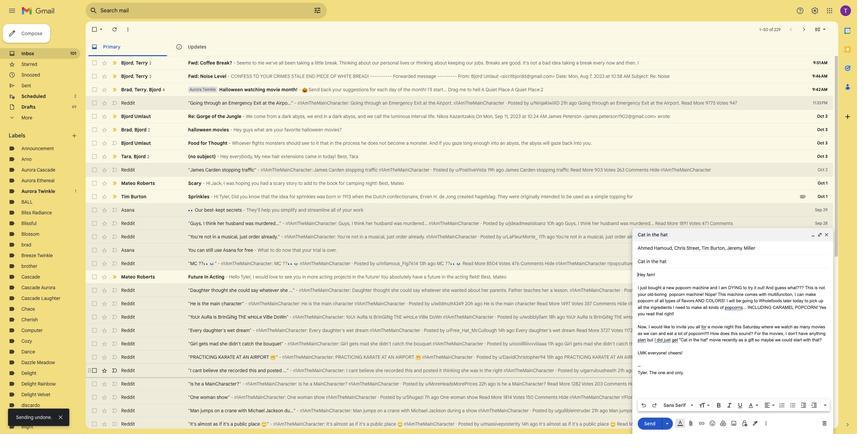 Task type: describe. For each thing, give the bounding box(es) containing it.
ago right the 19h
[[496, 167, 504, 173]]

1 😬 image from the left
[[270, 355, 276, 361]]

1 🙄 image from the left
[[261, 422, 267, 428]]

by down the "man jumps on a crane with michael jackson du..." - r/iamthemaincharacter: man jumps on a crane with michael jackson during a show r/iamthemaincharacter · posted by u/gullibleintruder 21h ago man jumps on a crane with michael jackson during a show read
[[474, 422, 480, 428]]

be inside i just bought a new popcorn machine and i am dying to try it out! and guess what??? this is not your old-boring  popcorn machine! nope! this machine comes with multifunction, i can make popcorn of all types of flavors and colors! i will be going to wholefoods later today to pick up all the ingredients i need to make all kinds of
[[737, 299, 742, 304]]

21h up peterson
[[561, 100, 568, 106]]

including
[[748, 305, 772, 310]]

0 horizontal spatial it's
[[326, 422, 333, 428]]

16 reddit from the top
[[121, 422, 135, 428]]

for left free at the bottom of page
[[237, 248, 244, 254]]

1 man from the left
[[353, 408, 362, 414]]

1 husband from the left
[[226, 221, 244, 227]]

1 gaze from the left
[[452, 140, 462, 146]]

2 vertical spatial terry
[[135, 87, 147, 93]]

comments up plan
[[634, 328, 657, 334]]

3 musical, from the left
[[587, 234, 605, 240]]

2 horizontal spatial james
[[548, 114, 562, 120]]

in left acting
[[204, 274, 209, 280]]

confess
[[231, 73, 252, 79]]

0 horizontal spatial re:
[[188, 114, 195, 120]]

12 row from the top
[[86, 204, 834, 217]]

oct for hi jack, i was hoping you had a scary story to add to the book for camping night! best, mateo
[[818, 181, 825, 186]]

2 at from the left
[[382, 355, 387, 361]]

dreamy
[[21, 414, 38, 420]]

abyss
[[530, 140, 542, 146]]

just up free at the bottom of page
[[240, 234, 248, 240]]

so
[[756, 338, 760, 343]]

2 jackson from the left
[[429, 408, 446, 414]]

of right 'day'
[[398, 87, 402, 93]]

i right jack,
[[224, 181, 225, 187]]

1 practicing from the left
[[336, 355, 363, 361]]

start
[[794, 338, 803, 343]]

this up recently
[[731, 331, 738, 337]]

twinkle for aurora twinkle halloween watching movie month!
[[203, 87, 216, 92]]

didn't
[[229, 341, 241, 347]]

bouquet"
[[264, 341, 283, 347]]

posted up fam!
[[647, 261, 662, 267]]

and inside i just bought a new popcorn machine and i am dying to try it out! and guess what??? this is not your old-boring  popcorn machine! nope! this machine comes with multifunction, i can make popcorn of all types of flavors and colors! i will be going to wholefoods later today to pick up all the ingredients i need to make all kinds of
[[766, 286, 774, 291]]

posted down parents. at the right of page
[[498, 315, 512, 321]]

elight link
[[21, 424, 33, 430]]

1 vertical spatial tyler,
[[241, 274, 252, 280]]

in right end
[[324, 114, 328, 120]]

2 character from the left
[[515, 301, 536, 307]]

1 horizontal spatial tara
[[349, 154, 359, 160]]

2 say from the left
[[413, 288, 421, 294]]

have inside a movie night this saturday where we watch as many movies as we can and eat a lot of popcorn!!!! how does this sound? for the movies, i don't have anything plan but
[[799, 331, 808, 337]]

1 horizontal spatial about
[[435, 60, 447, 66]]

by up u/davidchristopher94
[[503, 341, 508, 347]]

to up including
[[755, 299, 758, 304]]

was left the born
[[317, 194, 325, 200]]

aurora ethereal link
[[21, 178, 55, 184]]

203
[[595, 382, 603, 388]]

0 horizontal spatial best,
[[337, 154, 348, 160]]

comments right 505
[[709, 355, 732, 361]]

0 horizontal spatial see
[[285, 274, 292, 280]]

every
[[594, 60, 605, 66]]

u/shugazi
[[403, 395, 424, 401]]

suggestions
[[343, 87, 369, 93]]

votes right 1612
[[679, 234, 691, 240]]

more image
[[125, 26, 131, 33]]

jungle
[[226, 114, 242, 120]]

sep 15
[[816, 409, 828, 414]]

i left "tyler."
[[635, 368, 637, 374]]

1 almost from the left
[[198, 422, 212, 428]]

more left 3727
[[589, 328, 600, 334]]

1 ?? from the left
[[199, 261, 204, 267]]

2 girl from the left
[[565, 341, 572, 347]]

mateo roberts for future in acting - hello tyler, i would love to see you in more acting projects in the future! you absolutely have a future in the acting field! best, mateo
[[121, 274, 155, 280]]

advanced search options image
[[311, 4, 324, 17]]

watch
[[782, 325, 793, 330]]

originally
[[521, 194, 540, 200]]

sep for sep 20
[[815, 342, 822, 347]]

i'll
[[428, 87, 432, 93]]

twinkle for aurora twinkle
[[38, 189, 55, 195]]

many
[[800, 325, 811, 330]]

0 horizontal spatial james
[[314, 167, 328, 173]]

thinking for it
[[443, 368, 460, 374]]

what
[[254, 127, 265, 133]]

elight
[[21, 424, 33, 430]]

ago up u/ooolllliiivvviiiaaa
[[507, 328, 515, 334]]

dazzle meadow
[[21, 360, 55, 366]]

3 think from the left
[[581, 221, 591, 227]]

1 vibe from the left
[[263, 315, 273, 321]]

and inside a movie night this saturday where we watch as many movies as we can and eat a lot of popcorn!!!! how does this sound? for the movies, i don't have anything plan but
[[659, 331, 666, 337]]

1 horizontal spatial best,
[[379, 181, 390, 187]]

10 row from the top
[[86, 177, 834, 190]]

2 it's from the left
[[573, 422, 579, 428]]

by up future!
[[370, 261, 375, 267]]

cat in the hat
[[638, 232, 668, 238]]

"he
[[188, 301, 196, 307]]

"cat in the hat" movie recently as a gift so maybe we could start with that?
[[678, 338, 822, 343]]

personal
[[381, 60, 399, 66]]

ago down '203'
[[600, 408, 608, 414]]

2 michael from the left
[[411, 408, 428, 414]]

we left end
[[307, 114, 313, 120]]

flavors
[[682, 299, 695, 304]]

" for "it's almost as if it's a public place
[[267, 422, 269, 428]]

in up 22h
[[480, 368, 484, 374]]

to right seems
[[252, 60, 257, 66]]

1 horizontal spatial now
[[607, 60, 615, 66]]

bought
[[649, 286, 662, 291]]

🎃 image
[[302, 87, 308, 93]]

hey inside "message body" text box
[[638, 273, 646, 278]]

delight for 'delight' link
[[21, 371, 36, 377]]

reddit for "man jumps on a crane with michael jackson du..." - r/iamthemaincharacter: man jumps on a crane with michael jackson during a show r/iamthemaincharacter · posted by u/gullibleintruder 21h ago man jumps on a crane with michael jackson during a show read
[[121, 408, 135, 414]]

1 place from the left
[[499, 87, 510, 93]]

16 row from the top
[[86, 257, 834, 271]]

by up right
[[493, 355, 498, 361]]

0 vertical spatial me
[[258, 60, 265, 66]]

1 at from the left
[[236, 355, 242, 361]]

posted left the u/shugazi
[[380, 395, 395, 401]]

2 going from the left
[[578, 100, 591, 106]]

end
[[315, 114, 323, 120]]

more left 1891
[[668, 221, 679, 227]]

1 on from the left
[[215, 408, 220, 414]]

more inside button
[[21, 115, 32, 121]]

was down "topping"
[[621, 221, 629, 227]]

3 emergency from the left
[[617, 100, 641, 106]]

"your
[[188, 315, 200, 321]]

0 horizontal spatial 14h
[[498, 328, 506, 334]]

"girl gets mad she didn't catch the bouquet" - r/iamthemaincharacter: girl gets mad she didn't catch the bouquet r/iamthemaincharacter · posted by u/ooolllliiivvviiiaaa 11h ago girl gets mad she didn't catch the bouquet read more 1409 votes
[[188, 341, 704, 347]]

2 horizontal spatial about
[[468, 288, 481, 294]]

settings image
[[811, 7, 819, 15]]

1 character from the left
[[333, 301, 354, 307]]

cascade laughter link
[[21, 296, 60, 302]]

11 reddit from the top
[[121, 355, 135, 361]]

1 catch from the left
[[242, 341, 254, 347]]

...
[[743, 305, 747, 310]]

father
[[509, 288, 523, 294]]

1 vertical spatial popcorn
[[670, 292, 685, 297]]

your down the of
[[333, 87, 342, 93]]

sent
[[21, 83, 31, 89]]

oct 3 for we come from a dark abyss, we end in a dark abyss, and we call the luminous interval life. nikos kazantzakis on mon, sep 11, 2023 at 10:24 am james peterson <james.peterson1902@gmail.com> wrote:
[[818, 114, 828, 119]]

not right "you're
[[204, 234, 211, 240]]

4
[[163, 87, 165, 92]]

the left airpo..."
[[268, 100, 275, 106]]

the left right
[[485, 368, 492, 374]]

all down and
[[704, 305, 708, 310]]

2 horizontal spatial abyss,
[[507, 140, 520, 146]]

"james
[[188, 167, 204, 173]]

2 husband from the left
[[374, 221, 393, 227]]

how
[[711, 331, 720, 337]]

2 cell from the top
[[809, 261, 834, 267]]

in inside "message body" text box
[[689, 338, 693, 343]]

3 order from the left
[[615, 234, 626, 240]]

hi for hi jack, i was hoping you had a scary story to add to the book for camping night! best, mateo
[[206, 181, 210, 187]]

20 row from the top
[[86, 311, 834, 324]]

your inside i just bought a new popcorn machine and i am dying to try it out! and guess what??? this is not your old-boring  popcorn machine! nope! this machine comes with multifunction, i can make popcorn of all types of flavors and colors! i will be going to wholefoods later today to pick up all the ingredients i need to make all kinds of
[[638, 292, 647, 297]]

you down 💀 icon
[[294, 274, 301, 280]]

ago right the 7h
[[431, 395, 439, 401]]

delight velvet link
[[21, 392, 50, 398]]

2 aura from the left
[[357, 315, 368, 321]]

21h left "tyler."
[[618, 368, 625, 374]]

2 main from the left
[[322, 301, 332, 307]]

the
[[650, 371, 657, 376]]

3 row from the top
[[86, 83, 834, 96]]

fights
[[252, 140, 264, 146]]

your left work on the left top
[[343, 207, 352, 213]]

0 horizontal spatial could
[[238, 288, 250, 294]]

comments right 471
[[710, 221, 733, 227]]

u/wildmutt4349
[[431, 301, 464, 307]]

2 daughter from the left
[[699, 288, 719, 294]]

bjord umlaut for re: gorge of the jungle - we come from a dark abyss, we end in a dark abyss, and we call the luminous interval life. nikos kazantzakis on mon, sep 11, 2023 at 10:24 am james peterson <james.peterson1902@gmail.com> wrote:
[[121, 114, 151, 120]]

1 wet from the left
[[227, 328, 235, 334]]

posted down the u/free_hat_mccullough
[[487, 341, 502, 347]]

movies inside a movie night this saturday where we watch as many movies as we can and eat a lot of popcorn!!!! how does this sound? for the movies, i don't have anything plan but
[[812, 325, 826, 330]]

2 one from the left
[[440, 395, 449, 401]]

votes left 471
[[689, 221, 701, 227]]

1 vertical spatial are
[[266, 127, 273, 133]]

of up need at the bottom of the page
[[677, 299, 681, 304]]

14 row from the top
[[86, 230, 834, 244]]

hey for hey everybody, my new hair extensions came in today! best, tara
[[220, 154, 229, 160]]

23 row from the top
[[86, 351, 834, 364]]

they'll
[[247, 207, 260, 213]]

the left hat
[[652, 232, 660, 238]]

👀 image
[[288, 262, 293, 267]]

3 daughter's from the left
[[529, 328, 552, 334]]

1 horizontal spatial you
[[381, 274, 389, 280]]

not inside i just bought a new popcorn machine and i am dying to try it out! and guess what??? this is not your old-boring  popcorn machine! nope! this machine comes with multifunction, i can make popcorn of all types of flavors and colors! i will be going to wholefoods later today to pick up all the ingredients i need to make all kinds of
[[819, 286, 825, 291]]

11h
[[548, 341, 554, 347]]

sep 16
[[816, 395, 828, 400]]

3 karate from the left
[[593, 355, 610, 361]]

2 airport. from the left
[[664, 100, 681, 106]]

to up popcorn!
[[805, 299, 809, 304]]

r/iamthemaincharacter · posted by u/infamous_fig7614 13h ago mc ??
[[299, 261, 450, 267]]

1 vertical spatial machine
[[728, 292, 744, 297]]

tab list containing primary
[[86, 38, 839, 56]]

1 vertical spatial this
[[718, 292, 726, 297]]

1 horizontal spatial 👀 image
[[204, 262, 209, 267]]

ahmed
[[638, 246, 653, 252]]

2 your from the left
[[566, 315, 576, 321]]

1 vertical spatial now
[[283, 248, 291, 254]]

colors!
[[706, 299, 726, 304]]

bjord , terry 2 for fwd: coffee break? - seems to me we've all been taking a little break. thinking about our personal lives or thinking about keeping our jobs. breaks are good. it's not a bad idea taking a break every now and then. i
[[121, 60, 151, 66]]

everyone!
[[648, 351, 667, 356]]

you left 'had'
[[252, 181, 259, 187]]

1 didn't from the left
[[379, 341, 391, 347]]

more left 2872
[[664, 355, 675, 361]]

of inside a movie night this saturday where we watch as many movies as we can and eat a lot of popcorn!!!! how does this sound? for the movies, i don't have anything plan but
[[684, 331, 688, 337]]

simplify
[[281, 207, 297, 213]]

new inside row
[[262, 154, 271, 160]]

0 vertical spatial 2023
[[594, 73, 605, 79]]

aurora ethereal
[[21, 178, 55, 184]]

more left 903
[[583, 167, 594, 173]]

2 taking from the left
[[562, 60, 575, 66]]

2 through from the left
[[365, 100, 381, 106]]

1 every from the left
[[309, 328, 321, 334]]

1 jackson from the left
[[266, 408, 283, 414]]

2 gets from the left
[[349, 341, 359, 347]]

asana for what to do now that your trial is over. ‌ ‌ ‌ ‌ ‌ ‌ ‌ ‌ ‌ ‌ ‌ ‌ ‌ ‌ ‌ ‌ ‌ ‌ ‌ ‌ ‌ ‌ ‌ ‌ ‌ ‌ ‌ ‌ ‌ ‌ ‌ ‌ ‌ ‌ ‌ ‌ ‌ ‌ ‌ ‌ ‌ ‌ ‌ ‌ ‌ ‌ ‌ ‌ ‌ ‌ ‌ ‌ ‌ ‌ ‌ ‌ ‌ ‌ ‌ ‌ ‌ ‌ ‌ ‌ ‌ ‌ ‌ ‌ ‌ ‌ ‌ ‌ ‌ ‌ ‌ ‌ ‌ ‌ ‌ ‌ ‌
[[121, 248, 134, 254]]

16
[[824, 395, 828, 400]]

3 for (no subject) - hey everybody, my new hair extensions came in today! best, tara
[[826, 154, 828, 159]]

(no subject) - hey everybody, my new hair extensions came in today! best, tara
[[188, 154, 359, 160]]

for right "topping"
[[627, 194, 633, 200]]

1 horizontal spatial see
[[302, 140, 310, 146]]

3 at from the left
[[611, 355, 616, 361]]

4 row from the top
[[86, 96, 834, 110]]

3 whole from the left
[[624, 315, 638, 321]]

0 vertical spatial popcorn
[[676, 286, 692, 291]]

movie for month!
[[267, 87, 280, 93]]

1 vertical spatial ..."
[[283, 368, 289, 374]]

whoever
[[232, 140, 251, 146]]

can inside a movie night this saturday where we watch as many movies as we can and eat a lot of popcorn!!!! how does this sound? for the movies, i don't have anything plan but
[[651, 331, 658, 337]]

an down halloween
[[222, 100, 227, 106]]

1 already. from the left
[[409, 234, 425, 240]]

absolutely
[[390, 274, 412, 280]]

more left 1612
[[657, 234, 668, 240]]

2 airport from the left
[[396, 355, 415, 361]]

2 row from the top
[[86, 70, 834, 83]]

aurora twinkle halloween watching movie month!
[[190, 87, 298, 93]]

all left been
[[279, 60, 284, 66]]

0 horizontal spatial machine
[[693, 286, 709, 291]]

0 vertical spatial ..."
[[289, 288, 295, 294]]

0 horizontal spatial am
[[540, 114, 547, 120]]

2 horizontal spatial it's
[[540, 422, 546, 428]]

guys
[[243, 127, 253, 133]]

2 you're from the left
[[556, 234, 569, 240]]

twinkle for breeze twinkle
[[37, 253, 53, 259]]

1 horizontal spatial idea
[[552, 60, 561, 66]]

more left 1282
[[560, 382, 570, 388]]

reddit for "james carden stopping traffic" - r/iamthemaincharacter: james carden stopping traffic r/iamthemaincharacter · posted by u/positivevista 19h ago james carden stopping traffic read more 903 votes 263 comments hide r/iamthemaincharacter
[[121, 167, 135, 173]]

in up use
[[213, 234, 216, 240]]

streamline
[[308, 207, 330, 213]]

2 man from the left
[[609, 408, 619, 414]]

1 vertical spatial me
[[460, 87, 466, 93]]

1 oct 1 from the top
[[818, 181, 828, 186]]

caramel
[[773, 305, 794, 310]]

cascade for cascade link
[[21, 274, 40, 280]]

has attachment image
[[800, 194, 807, 200]]

aurora for aurora twinkle halloween watching movie month!
[[190, 87, 202, 92]]

jack,
[[211, 181, 223, 187]]

need
[[676, 305, 686, 310]]

cozy link
[[21, 339, 32, 345]]

2 inside labels 'navigation'
[[74, 94, 76, 99]]

2 horizontal spatial 👀 image
[[450, 262, 456, 267]]

" for "practicing karate at an airport
[[276, 355, 278, 361]]

0 vertical spatial this
[[806, 286, 814, 291]]

0 horizontal spatial u/
[[669, 261, 673, 267]]

main menu image
[[8, 7, 16, 15]]

0 horizontal spatial make
[[692, 305, 702, 310]]

2 the from the left
[[394, 315, 402, 321]]

1497
[[561, 301, 571, 307]]

with inside i just bought a new popcorn machine and i am dying to try it out! and guess what??? this is not your old-boring  popcorn machine! nope! this machine comes with multifunction, i can make popcorn of all types of flavors and colors! i will be going to wholefoods later today to pick up all the ingredients i need to make all kinds of
[[759, 292, 767, 297]]

updates
[[188, 44, 206, 50]]

3 jumps from the left
[[620, 408, 633, 414]]

2 down from the left
[[650, 315, 663, 321]]

luminous
[[391, 114, 410, 120]]

bjord , terry 2 for fwd: noise level - confess to your crimes stale end piece of white bread! ---------- forwarded message --------- from: bjord umlaut <sicritbjordd@gmail.com> date: mon, aug 7, 2023 at 10:58 am subject: re: noise
[[121, 73, 151, 79]]

Search mail text field
[[101, 7, 295, 14]]

1 💀 image from the left
[[209, 262, 215, 267]]

add
[[304, 181, 312, 187]]

delight for delight rainbow
[[21, 382, 36, 388]]

comments right '203'
[[604, 382, 627, 388]]

reddit for "girl gets mad she didn't catch the bouquet" - r/iamthemaincharacter: girl gets mad she didn't catch the bouquet r/iamthemaincharacter · posted by u/ooolllliiivvviiiaaa 11h ago girl gets mad she didn't catch the bouquet read more 1409 votes
[[121, 341, 135, 347]]

sep left 11, in the top right of the page
[[495, 114, 503, 120]]

1 taking from the left
[[297, 60, 310, 66]]

- r/iamthemaincharacter: it's almost as if it's a public place
[[269, 422, 398, 428]]

fwd: for fwd: coffee break? - seems to me we've all been taking a little break. thinking about our personal lives or thinking about keeping our jobs. breaks are good. it's not a bad idea taking a break every now and then. i
[[188, 60, 199, 66]]

1 horizontal spatial make
[[806, 292, 817, 297]]

votes left 263
[[604, 167, 616, 173]]

in right cat
[[647, 232, 651, 238]]

reddit for "you're not in a musical, just order already." - r/iamthemaincharacter: you're not in a musical, just order already. r/iamthemaincharacter · posted by u/lafleurmorte_ 17h ago you're not in a musical, just order already. read more 1612 votes
[[121, 234, 135, 240]]

1 recorded from the left
[[228, 368, 248, 374]]

that inside ... including caramel popcorn! yes you read that right!
[[656, 312, 664, 317]]

movies?
[[325, 127, 342, 133]]

oct for whoever fights monsters should see to it that in the process he does not become a monster. and if you gaze long enough into an abyss, the abyss will gaze back into you.
[[818, 141, 825, 146]]

comments right 357
[[593, 301, 616, 307]]

the left future!
[[358, 274, 365, 280]]

posted left old-
[[625, 288, 639, 294]]

posted up 22h
[[477, 355, 492, 361]]

more left 1141
[[629, 422, 640, 428]]

roberts for future in acting - hello tyler, i would love to see you in more acting projects in the future! you absolutely have a future in the acting field! best, mateo
[[137, 274, 155, 280]]

cascade link
[[21, 274, 40, 280]]

2 inside brad , bjord 2
[[148, 127, 150, 132]]

just inside i just bought a new popcorn machine and i am dying to try it out! and guess what??? this is not your old-boring  popcorn machine! nope! this machine comes with multifunction, i can make popcorn of all types of flavors and colors! i will be going to wholefoods later today to pick up all the ingredients i need to make all kinds of
[[641, 286, 647, 291]]

that right know
[[261, 194, 270, 200]]

2 mc from the left
[[437, 261, 444, 267]]

0 vertical spatial and
[[430, 140, 438, 146]]

mateo roberts for scary - hi jack, i was hoping you had a scary story to add to the book for camping night! best, mateo
[[121, 181, 155, 187]]

is right "he
[[197, 301, 201, 307]]

i inside a movie night this saturday where we watch as many movies as we can and eat a lot of popcorn!!!! how does this sound? for the movies, i don't have anything plan but
[[786, 331, 787, 337]]

from
[[267, 114, 277, 120]]

2 vertical spatial it
[[439, 368, 442, 374]]

brad for bjord
[[121, 127, 132, 133]]

will inside i just bought a new popcorn machine and i am dying to try it out! and guess what??? this is not your old-boring  popcorn machine! nope! this machine comes with multifunction, i can make popcorn of all types of flavors and colors! i will be going to wholefoods later today to pick up all the ingredients i need to make all kinds of
[[729, 299, 736, 304]]

the inside a movie night this saturday where we watch as many movies as we can and eat a lot of popcorn!!!! how does this sound? for the movies, i don't have anything plan but
[[763, 331, 769, 337]]

ago down 150 on the bottom right of page
[[530, 422, 538, 428]]

21h up flavors
[[681, 288, 688, 294]]

0 horizontal spatial it
[[316, 140, 319, 146]]

0 horizontal spatial you
[[188, 248, 196, 254]]

2 think from the left
[[354, 221, 365, 227]]

1 halloween from the left
[[188, 127, 212, 133]]

3 stopping from the left
[[537, 167, 556, 173]]

r/ right types
[[680, 301, 683, 307]]

future
[[188, 274, 203, 280]]

aurora up laughter at bottom left
[[41, 285, 55, 291]]

3 main from the left
[[504, 301, 514, 307]]

reddit for "going through an emergency exit at the airpo..." - r/iamthemaincharacter: going through an emergency exit at the airport. r/iamthemaincharacter · posted by u/ninjakiwixd 21h ago going through an emergency exit at the airport. read more 9775 votes 947
[[121, 100, 135, 106]]

0 vertical spatial umlaut
[[484, 73, 499, 79]]

2 bringing from the left
[[374, 315, 393, 321]]

1 emergency from the left
[[229, 100, 253, 106]]

for right the food
[[201, 140, 207, 146]]

0 horizontal spatial about
[[359, 60, 371, 66]]

new inside i just bought a new popcorn machine and i am dying to try it out! and guess what??? this is not your old-boring  popcorn machine! nope! this machine comes with multifunction, i can make popcorn of all types of flavors and colors! i will be going to wholefoods later today to pick up all the ingredients i need to make all kinds of
[[667, 286, 675, 291]]

on
[[476, 114, 482, 120]]

i down used
[[578, 221, 580, 227]]

cascade aurora
[[21, 285, 55, 291]]

ago right 11h at the right of page
[[556, 341, 564, 347]]

u/ninjakiwixd
[[531, 100, 560, 106]]

roberts for scary - hi jack, i was hoping you had a scary story to add to the book for camping night! best, mateo
[[137, 181, 155, 187]]

it's
[[223, 422, 229, 428]]

r/ down 'read more 2872 votes 505 comments hide r/'
[[691, 382, 694, 388]]

is right trial
[[322, 248, 326, 254]]

plan
[[638, 338, 646, 343]]

0 vertical spatial tyler,
[[219, 194, 230, 200]]

the left process
[[335, 140, 342, 146]]

cozy
[[21, 339, 32, 345]]

up
[[819, 299, 824, 304]]

Subject field
[[638, 259, 828, 265]]

just up u/infamous_fig7614
[[387, 234, 395, 240]]

the right call
[[383, 114, 390, 120]]

scary
[[188, 181, 202, 187]]

1 horizontal spatial james
[[505, 167, 519, 173]]

"guys, i think her husband was murdered..." - r/iamthemaincharacter: guys, i think her husband was murdered... r/iamthemaincharacter · posted by u/jdeadmeatsloanz 10h ago guys, i think her husband was murdered... read more 1891 votes 471 comments
[[188, 221, 733, 227]]

or
[[411, 60, 415, 66]]

an right 'enough'
[[500, 140, 506, 146]]

2 vertical spatial best,
[[481, 274, 492, 280]]

ball
[[21, 199, 33, 205]]

3 recorded from the left
[[674, 368, 693, 374]]

sep for sep 26
[[816, 235, 823, 240]]

reddit for "every daughter's wet dream" - r/iamthemaincharacter: every daughter's wet dream r/iamthemaincharacter · posted by u/free_hat_mccullough 14h ago every daughter's wet dream read more 3727 votes 1172 comments hide r/
[[121, 328, 135, 334]]

3 exit from the left
[[642, 100, 650, 106]]

21
[[825, 328, 828, 333]]

her right teaches
[[542, 288, 549, 294]]

0 horizontal spatial idea
[[279, 194, 288, 200]]

20h
[[465, 301, 474, 307]]

what
[[258, 248, 269, 254]]

posted up ""girl gets mad she didn't catch the bouquet" - r/iamthemaincharacter: girl gets mad she didn't catch the bouquet r/iamthemaincharacter · posted by u/ooolllliiivvviiiaaa 11h ago girl gets mad she didn't catch the bouquet read more 1409 votes"
[[424, 328, 439, 334]]

2 public from the left
[[371, 422, 384, 428]]

by up the u/shugazi
[[419, 382, 424, 388]]

0 horizontal spatial 👀 image
[[188, 208, 194, 214]]

1 horizontal spatial abyss,
[[343, 114, 357, 120]]

sep for sep 21
[[816, 328, 824, 333]]

reddit for "he is the main character" - r/iamthemaincharacter: he is the main character r/iamthemaincharacter · posted by u/wildmutt4349 20h ago he is the main character read more 1497 votes 357 comments hide r/iamthemaincharacter r/
[[121, 301, 135, 307]]

more down need at the bottom of the page
[[676, 315, 687, 321]]

more left 9775
[[694, 100, 705, 106]]

0 vertical spatial re:
[[650, 73, 657, 79]]

🙄 image
[[611, 422, 616, 428]]

0 vertical spatial "
[[215, 261, 217, 267]]

more left 1497
[[549, 301, 560, 307]]

0 vertical spatial would
[[255, 274, 268, 280]]

movie inside a movie night this saturday where we watch as many movies as we can and eat a lot of popcorn!!!! how does this sound? for the movies, i don't have anything plan but
[[712, 325, 723, 330]]

1 vertical spatial mon,
[[484, 114, 494, 120]]

posted down hagelslag.
[[483, 221, 498, 227]]

0 vertical spatial are
[[502, 60, 509, 66]]

1 whatever from the left
[[260, 288, 279, 294]]

oct for hey guys what are your favorite halloween movies?
[[818, 127, 825, 132]]

1 vertical spatial back
[[563, 140, 573, 146]]

"guys,
[[188, 221, 202, 227]]

1 horizontal spatial could
[[400, 288, 412, 294]]

1 vertical spatial 2023
[[511, 114, 521, 120]]

1 inside labels 'navigation'
[[75, 189, 76, 194]]

came
[[305, 154, 317, 160]]

"one
[[188, 395, 199, 401]]

by left old-
[[640, 288, 646, 294]]

nikos
[[437, 114, 449, 120]]

field!
[[470, 274, 480, 280]]

3 an from the left
[[617, 355, 624, 361]]

3 woman from the left
[[451, 395, 466, 401]]

we down now,
[[644, 331, 650, 337]]

2 halloween from the left
[[302, 127, 323, 133]]

0 vertical spatial am
[[624, 73, 631, 79]]

3 bringing from the left
[[594, 315, 613, 321]]

help
[[262, 207, 271, 213]]

11,
[[505, 114, 509, 120]]

2 vertical spatial popcorn
[[638, 299, 654, 304]]



Task type: vqa. For each thing, say whether or not it's contained in the screenshot.


Task type: locate. For each thing, give the bounding box(es) containing it.
13 row from the top
[[86, 217, 834, 230]]

of right kinds
[[721, 305, 724, 310]]

by left u/wobblyllam on the bottom right of the page
[[514, 315, 519, 321]]

tara , bjord 2
[[121, 154, 149, 160]]

"is he a maincharacter?" - r/iamthemaincharacter: is he a maincharacter? r/iamthemaincharacter · posted by u/moreheadsmoreprices 22h ago is he a maincharacter? read more 1282 votes 203 comments hide r/iamthemaincharacter r/
[[188, 382, 694, 388]]

yes
[[820, 305, 827, 310]]

1 horizontal spatial place
[[385, 422, 396, 428]]

best-
[[204, 207, 216, 213]]

dark
[[282, 114, 291, 120], [333, 114, 342, 120]]

1 dark from the left
[[282, 114, 291, 120]]

0 horizontal spatial dark
[[282, 114, 291, 120]]

an
[[222, 100, 227, 106], [383, 100, 388, 106], [610, 100, 616, 106], [500, 140, 506, 146]]

with right start
[[804, 338, 811, 343]]

0 horizontal spatial wet
[[227, 328, 235, 334]]

just up r/popculturechat
[[606, 234, 614, 240]]

sep for sep 15
[[816, 409, 823, 414]]

1 month! from the left
[[282, 87, 298, 93]]

have inside row
[[413, 274, 423, 280]]

1 through from the left
[[204, 100, 221, 106]]

1 traffic from the left
[[365, 167, 378, 173]]

break
[[580, 60, 592, 66]]

3 for re: gorge of the jungle - we come from a dark abyss, we end in a dark abyss, and we call the luminous interval life. nikos kazantzakis on mon, sep 11, 2023 at 10:24 am james peterson <james.peterson1902@gmail.com> wrote:
[[826, 114, 828, 119]]

emergency up <james.peterson1902@gmail.com>
[[617, 100, 641, 106]]

one up du..."
[[287, 395, 296, 401]]

3 cant from the left
[[638, 368, 647, 374]]

1 horizontal spatial it's
[[523, 60, 529, 66]]

7 row from the top
[[86, 137, 834, 150]]

sep for sep 14
[[816, 422, 823, 427]]

idea down scary
[[279, 194, 288, 200]]

-- tyler. the one and only.
[[638, 364, 684, 376]]

u/davidchristopher94
[[499, 355, 546, 361]]

9:51 am
[[814, 60, 828, 65]]

1 musical, from the left
[[221, 234, 239, 240]]

could inside "message body" text box
[[782, 338, 793, 343]]

1 horizontal spatial at
[[382, 355, 387, 361]]

main content containing primary
[[86, 21, 839, 435]]

oct for r/iamthemaincharacter: james carden stopping traffic r/iamthemaincharacter · posted by u/positivevista 19h ago james carden stopping traffic read more 903 votes 263 comments hide r/iamthemaincharacter
[[818, 168, 825, 173]]

twinkle right breeze
[[37, 253, 53, 259]]

2 karate from the left
[[364, 355, 381, 361]]

0 horizontal spatial me
[[258, 60, 265, 66]]

the left plan
[[630, 341, 637, 347]]

1 he from the left
[[302, 301, 308, 307]]

0 vertical spatial machine
[[693, 286, 709, 291]]

1 gets from the left
[[199, 341, 208, 347]]

1 carden from the left
[[205, 167, 221, 173]]

taking right been
[[297, 60, 310, 66]]

🙄 image
[[261, 422, 267, 428], [398, 422, 403, 428]]

tyler.
[[638, 371, 649, 376]]

1 cell from the top
[[809, 247, 834, 254]]

1 bouquet from the left
[[414, 341, 432, 347]]

in down "movies?"
[[330, 140, 334, 146]]

movie
[[267, 87, 280, 93], [712, 325, 723, 330], [710, 338, 721, 343]]

acting
[[210, 274, 225, 280]]

search mail image
[[88, 5, 100, 17]]

i right the then.
[[638, 60, 639, 66]]

0 horizontal spatial tyler,
[[219, 194, 230, 200]]

topping
[[610, 194, 626, 200]]

sending undone. alert
[[8, 15, 847, 427]]

2 vertical spatial can
[[651, 331, 658, 337]]

new up types
[[667, 286, 675, 291]]

1 horizontal spatial me
[[460, 87, 466, 93]]

oct 1 up sep 29
[[818, 194, 828, 199]]

oct for hey everybody, my new hair extensions came in today! best, tara
[[818, 154, 825, 159]]

0 vertical spatial back
[[321, 87, 331, 93]]

does inside row
[[368, 140, 378, 146]]

15 row from the top
[[86, 244, 834, 257]]

dazzle
[[21, 360, 36, 366]]

a down <sicritbjordd@gmail.com>
[[511, 87, 514, 93]]

1 horizontal spatial gaze
[[551, 140, 561, 146]]

a inside i just bought a new popcorn machine and i am dying to try it out! and guess what??? this is not your old-boring  popcorn machine! nope! this machine comes with multifunction, i can make popcorn of all types of flavors and colors! i will be going to wholefoods later today to pick up all the ingredients i need to make all kinds of
[[663, 286, 666, 291]]

2 our from the left
[[466, 60, 474, 66]]

1 horizontal spatial our
[[466, 60, 474, 66]]

😬 image
[[270, 355, 276, 361], [645, 355, 650, 361]]

1 our from the left
[[372, 60, 379, 66]]

0 horizontal spatial abyss,
[[293, 114, 306, 120]]

be left used
[[567, 194, 572, 200]]

row containing tim burton
[[86, 190, 834, 204]]

cascade for cascade laughter
[[21, 296, 40, 302]]

votes down popcorn!!!!
[[692, 341, 704, 347]]

mon, right 'on'
[[484, 114, 494, 120]]

noise down coffee
[[200, 73, 213, 79]]

1 horizontal spatial bringing
[[374, 315, 393, 321]]

movie inside row
[[267, 87, 280, 93]]

sep left 29
[[816, 208, 823, 213]]

and left eat
[[659, 331, 666, 337]]

1 brad from the top
[[121, 87, 132, 93]]

sep for sep 29
[[816, 208, 823, 213]]

now right do at the left bottom
[[283, 248, 291, 254]]

that up 💀 icon
[[293, 248, 301, 254]]

1 girl from the left
[[341, 341, 348, 347]]

abyss, up favorite
[[293, 114, 306, 120]]

gift
[[749, 338, 754, 343]]

cell for you can still use asana for free - what to do now that your trial is over. ‌ ‌ ‌ ‌ ‌ ‌ ‌ ‌ ‌ ‌ ‌ ‌ ‌ ‌ ‌ ‌ ‌ ‌ ‌ ‌ ‌ ‌ ‌ ‌ ‌ ‌ ‌ ‌ ‌ ‌ ‌ ‌ ‌ ‌ ‌ ‌ ‌ ‌ ‌ ‌ ‌ ‌ ‌ ‌ ‌ ‌ ‌ ‌ ‌ ‌ ‌ ‌ ‌ ‌ ‌ ‌ ‌ ‌ ‌ ‌ ‌ ‌ ‌ ‌ ‌ ‌ ‌ ‌ ‌ ‌ ‌ ‌ ‌ ‌ ‌ ‌ ‌ ‌ ‌ ‌ ‌
[[809, 247, 834, 254]]

reddit for "guys, i think her husband was murdered..." - r/iamthemaincharacter: guys, i think her husband was murdered... r/iamthemaincharacter · posted by u/jdeadmeatsloanz 10h ago guys, i think her husband was murdered... read more 1891 votes 471 comments
[[121, 221, 135, 227]]

brad for terry
[[121, 87, 132, 93]]

be inside row
[[567, 194, 572, 200]]

trial
[[313, 248, 321, 254]]

aurora inside aurora twinkle halloween watching movie month!
[[190, 87, 202, 92]]

0 horizontal spatial would
[[255, 274, 268, 280]]

where
[[762, 325, 774, 330]]

now
[[607, 60, 615, 66], [283, 248, 291, 254]]

tab list
[[839, 21, 858, 411], [86, 38, 839, 56]]

"
[[215, 261, 217, 267], [276, 355, 278, 361], [267, 422, 269, 428]]

daughter's
[[203, 328, 226, 334], [322, 328, 345, 334], [529, 328, 552, 334]]

gmail image
[[21, 4, 58, 17]]

to down flavors
[[687, 305, 690, 310]]

2 vertical spatial twinkle
[[37, 253, 53, 259]]

out!
[[758, 286, 765, 291]]

we left call
[[367, 114, 373, 120]]

drag
[[448, 87, 459, 93]]

to right intended
[[561, 194, 566, 200]]

1 vertical spatial roberts
[[137, 274, 155, 280]]

all up ingredients
[[660, 299, 664, 304]]

1 horizontal spatial back
[[563, 140, 573, 146]]

1 horizontal spatial airport
[[396, 355, 415, 361]]

does inside a movie night this saturday where we watch as many movies as we can and eat a lot of popcorn!!!! how does this sound? for the movies, i don't have anything plan but
[[721, 331, 730, 337]]

thinking for or
[[416, 60, 433, 66]]

1 vertical spatial am
[[540, 114, 547, 120]]

would inside "message body" text box
[[652, 325, 663, 330]]

believe down '"practicing'
[[203, 368, 218, 374]]

2 thought from the left
[[373, 288, 390, 294]]

1 horizontal spatial main
[[322, 301, 332, 307]]

1 bjord umlaut from the top
[[121, 114, 151, 120]]

0 vertical spatial bjord , terry 2
[[121, 60, 151, 66]]

inbox link
[[21, 51, 34, 57]]

quiet down <sicritbjordd@gmail.com>
[[516, 87, 527, 93]]

None checkbox
[[91, 26, 98, 33], [91, 60, 98, 66], [91, 73, 98, 80], [91, 100, 98, 107], [91, 113, 98, 120], [91, 140, 98, 147], [91, 167, 98, 174], [91, 194, 98, 200], [91, 207, 98, 214], [91, 220, 98, 227], [91, 247, 98, 254], [91, 261, 98, 267], [91, 274, 98, 281], [91, 287, 98, 294], [91, 301, 98, 308], [91, 314, 98, 321], [91, 328, 98, 334], [91, 341, 98, 348], [91, 354, 98, 361], [91, 368, 98, 375], [91, 408, 98, 415], [91, 421, 98, 428], [91, 26, 98, 33], [91, 60, 98, 66], [91, 73, 98, 80], [91, 100, 98, 107], [91, 113, 98, 120], [91, 140, 98, 147], [91, 167, 98, 174], [91, 194, 98, 200], [91, 207, 98, 214], [91, 220, 98, 227], [91, 247, 98, 254], [91, 261, 98, 267], [91, 274, 98, 281], [91, 287, 98, 294], [91, 301, 98, 308], [91, 314, 98, 321], [91, 328, 98, 334], [91, 341, 98, 348], [91, 354, 98, 361], [91, 368, 98, 375], [91, 408, 98, 415], [91, 421, 98, 428]]

0 horizontal spatial on
[[215, 408, 220, 414]]

mateo roberts
[[121, 181, 155, 187], [121, 274, 155, 280]]

"james carden stopping traffic" - r/iamthemaincharacter: james carden stopping traffic r/iamthemaincharacter · posted by u/positivevista 19h ago james carden stopping traffic read more 903 votes 263 comments hide r/iamthemaincharacter
[[188, 167, 712, 173]]

me left we've
[[258, 60, 265, 66]]

believe down "- r/iamthemaincharacter: practicing karate at an airport"
[[359, 368, 374, 374]]

all up popcorn!!!!
[[696, 325, 701, 330]]

terry for fwd: noise level - confess to your crimes stale end piece of white bread! ---------- forwarded message --------- from: bjord umlaut <sicritbjordd@gmail.com> date: mon, aug 7, 2023 at 10:58 am subject: re: noise
[[136, 73, 148, 79]]

3 the from the left
[[614, 315, 622, 321]]

1 vertical spatial does
[[721, 331, 730, 337]]

150
[[526, 395, 534, 401]]

with down the u/shugazi
[[401, 408, 410, 414]]

reddit for "is he a maincharacter?" - r/iamthemaincharacter: is he a maincharacter? r/iamthemaincharacter · posted by u/moreheadsmoreprices 22h ago is he a maincharacter? read more 1282 votes 203 comments hide r/iamthemaincharacter r/
[[121, 382, 135, 388]]

1 vertical spatial mateo roberts
[[121, 274, 155, 280]]

2 reddit from the top
[[121, 167, 135, 173]]

2 horizontal spatial daughter's
[[529, 328, 552, 334]]

main content
[[86, 21, 839, 435]]

future!
[[366, 274, 380, 280]]

hey for hey guys what are your favorite halloween movies?
[[234, 127, 242, 133]]

and right monster.
[[430, 140, 438, 146]]

2 3 from the top
[[826, 127, 828, 132]]

to left do at the left bottom
[[270, 248, 275, 254]]

we
[[246, 114, 253, 120]]

6 reddit from the top
[[121, 288, 135, 294]]

28 row from the top
[[86, 418, 834, 431]]

cell for "your aura is bringing the whole vibe down" - r/iamthemaincharacter: your aura is bringing the whole vibe down r/iamthemaincharacter · posted by u/wobblyllam 18h ago your aura is bringing the whole vibe down read more 10077 votes 405 comments hide
[[809, 314, 834, 321]]

1 vertical spatial fwd:
[[188, 73, 199, 79]]

5 reddit from the top
[[121, 261, 135, 267]]

3 mad from the left
[[584, 341, 593, 347]]

oct 3 for hey guys what are your favorite halloween movies?
[[818, 127, 828, 132]]

can
[[197, 248, 205, 254], [798, 292, 805, 297], [651, 331, 658, 337]]

popcorn up machine!
[[676, 286, 692, 291]]

hoping
[[236, 181, 250, 187]]

1 horizontal spatial 😬 image
[[645, 355, 650, 361]]

1 vertical spatial have
[[799, 331, 808, 337]]

could down the hello
[[238, 288, 250, 294]]

comments right 476
[[521, 261, 544, 267]]

1 horizontal spatial have
[[799, 331, 808, 337]]

1 horizontal spatial husband
[[374, 221, 393, 227]]

0 horizontal spatial place
[[249, 422, 260, 428]]

was left right
[[470, 368, 479, 374]]

sep for sep 16
[[816, 395, 823, 400]]

this down am
[[718, 292, 726, 297]]

and inside i just bought a new popcorn machine and i am dying to try it out! and guess what??? this is not your old-boring  popcorn machine! nope! this machine comes with multifunction, i can make popcorn of all types of flavors and colors! i will be going to wholefoods later today to pick up all the ingredients i need to make all kinds of
[[711, 286, 718, 291]]

?? right 13h
[[446, 261, 450, 267]]

sprinkles - hi tyler, did you know that the idea for sprinkles was born in 1913 when the dutch confectionaire, erven h. de jong created hagelslag. they were originally intended to be used as a simple topping for
[[188, 194, 633, 200]]

the down scary
[[271, 194, 278, 200]]

your left old-
[[638, 292, 647, 297]]

in right the came
[[318, 154, 322, 160]]

0 vertical spatial movies
[[213, 127, 229, 133]]

labels heading
[[9, 133, 71, 139]]

1 michael from the left
[[248, 408, 265, 414]]

None checkbox
[[91, 86, 98, 93], [91, 127, 98, 133], [91, 153, 98, 160], [91, 180, 98, 187], [91, 234, 98, 241], [91, 381, 98, 388], [91, 395, 98, 401], [91, 86, 98, 93], [91, 127, 98, 133], [91, 153, 98, 160], [91, 180, 98, 187], [91, 234, 98, 241], [91, 381, 98, 388], [91, 395, 98, 401]]

1 horizontal spatial the
[[394, 315, 402, 321]]

cat in the hat dialog
[[633, 228, 834, 435]]

0 horizontal spatial murdered...
[[404, 221, 428, 227]]

2 maincharacter? from the left
[[512, 382, 546, 388]]

white
[[338, 73, 352, 79]]

asana for they'll help you simplify and streamline all of your work ‌ ‌ ‌ ‌ ‌ ‌ ‌ ‌ ‌ ‌ ‌ ‌ ‌ ‌ ‌ ‌ ‌ ‌ ‌ ‌ ‌ ‌ ‌ ‌ ‌ ‌ ‌ ‌ ‌ ‌ ‌ ‌ ‌ ‌ ‌ ‌ ‌ ‌ ‌ ‌ ‌ ‌ ‌ ‌ ‌ ‌ ‌ ‌ ‌ ‌ ‌ ‌ ‌ ‌ ‌ ‌ ‌ ‌ ‌ ‌ ‌ ‌ ‌ ‌ ‌ ‌ ‌ ‌ ‌ ‌
[[121, 207, 134, 213]]

2 horizontal spatial think
[[581, 221, 591, 227]]

8 reddit from the top
[[121, 315, 135, 321]]

cell for "is he a maincharacter?" - r/iamthemaincharacter: is he a maincharacter? r/iamthemaincharacter · posted by u/moreheadsmoreprices 22h ago is he a maincharacter? read more 1282 votes 203 comments hide r/iamthemaincharacter r/
[[809, 381, 834, 388]]

3 on from the left
[[634, 408, 639, 414]]

airport left 😬 icon
[[396, 355, 415, 361]]

9:42 am
[[813, 87, 828, 92]]

more
[[307, 274, 318, 280]]

her down - they'll help you simplify and streamline all of your work ‌ ‌ ‌ ‌ ‌ ‌ ‌ ‌ ‌ ‌ ‌ ‌ ‌ ‌ ‌ ‌ ‌ ‌ ‌ ‌ ‌ ‌ ‌ ‌ ‌ ‌ ‌ ‌ ‌ ‌ ‌ ‌ ‌ ‌ ‌ ‌ ‌ ‌ ‌ ‌ ‌ ‌ ‌ ‌ ‌ ‌ ‌ ‌ ‌ ‌ ‌ ‌ ‌ ‌ ‌ ‌ ‌ ‌ ‌ ‌ ‌ ‌ ‌ ‌ ‌ ‌ ‌ ‌ ‌ ‌
[[366, 221, 373, 227]]

could down absolutely
[[400, 288, 412, 294]]

you inside ... including caramel popcorn! yes you read that right!
[[638, 312, 645, 317]]

to left hell
[[468, 87, 472, 93]]

oct
[[818, 114, 825, 119], [818, 127, 825, 132], [818, 141, 825, 146], [818, 154, 825, 159], [818, 168, 825, 173], [818, 181, 825, 186], [818, 194, 825, 199]]

sep for sep 24
[[816, 288, 823, 293]]

1 vertical spatial thinking
[[443, 368, 460, 374]]

your left trial
[[302, 248, 312, 254]]

to left try
[[744, 286, 747, 291]]

1 vertical spatial 14h
[[522, 422, 529, 428]]

have down 13h
[[413, 274, 423, 280]]

aug
[[580, 73, 589, 79]]

👀 image left our
[[188, 208, 194, 214]]

1 vertical spatial u/
[[679, 395, 684, 401]]

reddit for "one woman show" - r/iamthemaincharacter: one woman show r/iamthemaincharacter · posted by u/shugazi 7h ago one woman show read more 1814 votes 150 comments hide r/iamthemaincharacter r/floridagators · posted by u/
[[121, 395, 135, 401]]

2 inside tara , bjord 2
[[147, 154, 149, 159]]

?? right the "mc
[[199, 261, 204, 267]]

0 horizontal spatial gets
[[199, 341, 208, 347]]

😬 image
[[416, 355, 421, 361]]

0 horizontal spatial now
[[283, 248, 291, 254]]

this right night
[[735, 325, 742, 330]]

2 oct 1 from the top
[[818, 194, 828, 199]]

"i cant believe she recorded this and posted ..." - r/iamthemaincharacter: i cant believe she recorded this and posted it thinking she was in the right r/iamthemaincharacter · posted by u/garrulousheath 21h ago i cant believe she recorded this and
[[188, 368, 711, 374]]

0 horizontal spatial into
[[491, 140, 499, 146]]

story
[[286, 181, 297, 187]]

and inside -- tyler. the one and only.
[[667, 371, 674, 376]]

1 delight from the top
[[21, 371, 36, 377]]

labels navigation
[[0, 21, 86, 435]]

sep for sep 28
[[816, 221, 823, 226]]

with right the undo ‪(⌘z)‬ icon on the right of the page
[[657, 408, 666, 414]]

fwd: left the level
[[188, 73, 199, 79]]

11 row from the top
[[86, 190, 834, 204]]

kinds
[[709, 305, 719, 310]]

movie for recently
[[710, 338, 721, 343]]

2 whatever from the left
[[422, 288, 441, 294]]

cell for future in acting - hello tyler, i would love to see you in more acting projects in the future! you absolutely have a future in the acting field! best, mateo
[[809, 274, 834, 281]]

long
[[464, 140, 473, 146]]

1 bjord , terry 2 from the top
[[121, 60, 151, 66]]

day
[[389, 87, 397, 93]]

this down "practicing karate at an airport
[[249, 368, 257, 374]]

0 vertical spatial u/
[[669, 261, 673, 267]]

0 horizontal spatial say
[[251, 288, 258, 294]]

votes left '203'
[[582, 382, 594, 388]]

one down "is he a maincharacter?" - r/iamthemaincharacter: is he a maincharacter? r/iamthemaincharacter · posted by u/moreheadsmoreprices 22h ago is he a maincharacter? read more 1282 votes 203 comments hide r/iamthemaincharacter r/ on the bottom of page
[[440, 395, 449, 401]]

twinkle down the level
[[203, 87, 216, 92]]

2 woman from the left
[[297, 395, 313, 401]]

0 vertical spatial make
[[806, 292, 817, 297]]

machine down dying
[[728, 292, 744, 297]]

are
[[502, 60, 509, 66], [266, 127, 273, 133]]

1 maincharacter? from the left
[[314, 382, 348, 388]]

toggle split pane mode image
[[815, 26, 821, 33]]

0 vertical spatial new
[[262, 154, 271, 160]]

refresh image
[[111, 26, 118, 33]]

2 jumps from the left
[[364, 408, 376, 414]]

263
[[617, 167, 625, 173]]

1 horizontal spatial wet
[[346, 328, 354, 334]]

break.
[[325, 60, 338, 66]]

aurora for aurora twinkle
[[21, 189, 37, 195]]

sep left 20
[[815, 342, 822, 347]]

0 horizontal spatial karate
[[218, 355, 235, 361]]

1 horizontal spatial during
[[704, 408, 718, 414]]

2 quiet from the left
[[516, 87, 527, 93]]

2 acting from the left
[[455, 274, 469, 280]]

0 horizontal spatial are
[[266, 127, 273, 133]]

0 horizontal spatial this
[[718, 292, 726, 297]]

james down u/ninjakiwixd
[[548, 114, 562, 120]]

cell
[[809, 247, 834, 254], [809, 261, 834, 267], [809, 274, 834, 281], [809, 314, 834, 321], [809, 354, 834, 361], [809, 381, 834, 388]]

crimes
[[274, 73, 290, 79]]

1 the from the left
[[238, 315, 246, 321]]

reddit for "your aura is bringing the whole vibe down" - r/iamthemaincharacter: your aura is bringing the whole vibe down r/iamthemaincharacter · posted by u/wobblyllam 18h ago your aura is bringing the whole vibe down read more 10077 votes 405 comments hide
[[121, 315, 135, 321]]

is inside i just bought a new popcorn machine and i am dying to try it out! and guess what??? this is not your old-boring  popcorn machine! nope! this machine comes with multifunction, i can make popcorn of all types of flavors and colors! i will be going to wholefoods later today to pick up all the ingredients i need to make all kinds of
[[815, 286, 818, 291]]

our best-kept secrets
[[194, 207, 242, 213]]

umlaut for food for thought - whoever fights monsters should see to it that in the process he does not become a monster. and if you gaze long enough into an abyss, the abyss will gaze back into you.
[[134, 140, 151, 146]]

an down each
[[383, 100, 388, 106]]

burton
[[131, 194, 146, 200]]

he down more
[[302, 301, 308, 307]]

fwd: for fwd: noise level - confess to your crimes stale end piece of white bread! ---------- forwarded message --------- from: bjord umlaut <sicritbjordd@gmail.com> date: mon, aug 7, 2023 at 10:58 am subject: re: noise
[[188, 73, 199, 79]]

sep left 26 on the bottom of the page
[[816, 235, 823, 240]]

0 horizontal spatial carden
[[205, 167, 221, 173]]

2 horizontal spatial at
[[611, 355, 616, 361]]

best, right field! at the bottom
[[481, 274, 492, 280]]

radiance
[[32, 210, 52, 216]]

am
[[721, 286, 728, 291]]

1 horizontal spatial month!
[[412, 87, 427, 93]]

1 horizontal spatial machine
[[728, 292, 744, 297]]

0 horizontal spatial halloween
[[188, 127, 212, 133]]

0 horizontal spatial tara
[[121, 154, 131, 160]]

if
[[439, 140, 442, 146], [219, 422, 222, 428], [355, 422, 358, 428], [569, 422, 571, 428]]

1 you're from the left
[[337, 234, 350, 240]]

primary tab
[[86, 38, 170, 56]]

0 horizontal spatial didn't
[[379, 341, 391, 347]]

1 stopping from the left
[[222, 167, 241, 173]]

reddit for "daughter thought she could say whatever she ..." - r/iamthemaincharacter: daughter thought she could say whatever she wanted about her parents. father teaches her a lesson. r/iamthemaincharacter · posted by u/hot_day_3571 21h ago daughter thought she
[[121, 288, 135, 294]]

sep for sep 23
[[816, 302, 823, 307]]

1 noise from the left
[[200, 73, 213, 79]]

1 horizontal spatial emergency
[[389, 100, 413, 106]]

by down only. in the bottom right of the page
[[673, 395, 678, 401]]

2 bjord umlaut from the top
[[121, 140, 151, 146]]

whatever down love
[[260, 288, 279, 294]]

bjord umlaut for food for thought - whoever fights monsters should see to it that in the process he does not become a monster. and if you gaze long enough into an abyss, the abyss will gaze back into you.
[[121, 140, 151, 146]]

oct 3 for whoever fights monsters should see to it that in the process he does not become a monster. and if you gaze long enough into an abyss, the abyss will gaze back into you.
[[818, 141, 828, 146]]

0 vertical spatial it
[[316, 140, 319, 146]]

james right the 19h
[[505, 167, 519, 173]]

2 horizontal spatial aura
[[577, 315, 588, 321]]

1 bringing from the left
[[218, 315, 237, 321]]

0 horizontal spatial airport.
[[437, 100, 453, 106]]

0 horizontal spatial musical,
[[221, 234, 239, 240]]

halloween movies - hey guys what are your favorite halloween movies?
[[188, 127, 342, 133]]

u/gullibleintruder
[[555, 408, 591, 414]]

1 3 from the top
[[826, 114, 828, 119]]

💀 image
[[209, 262, 215, 267], [456, 262, 462, 267]]

1 dream from the left
[[355, 328, 369, 334]]

husband down "secrets"
[[226, 221, 244, 227]]

Message Body text field
[[638, 272, 828, 398]]

sending
[[16, 415, 33, 421]]

1 vertical spatial hi
[[214, 194, 218, 200]]

3 reddit from the top
[[121, 221, 135, 227]]

0 vertical spatial twinkle
[[203, 87, 216, 92]]

2 horizontal spatial order
[[615, 234, 626, 240]]

1 horizontal spatial going
[[578, 100, 591, 106]]

have down many
[[799, 331, 808, 337]]

0 vertical spatial hi
[[206, 181, 210, 187]]

starred
[[21, 61, 37, 67]]

older image
[[801, 26, 808, 33]]

ago right 18h on the right of page
[[557, 315, 565, 321]]

oct for we come from a dark abyss, we end in a dark abyss, and we call the luminous interval life. nikos kazantzakis on mon, sep 11, 2023 at 10:24 am james peterson <james.peterson1902@gmail.com> wrote:
[[818, 114, 825, 119]]

oct 3 for hey everybody, my new hair extensions came in today! best, tara
[[818, 154, 828, 159]]

delight for delight velvet
[[21, 392, 36, 398]]

1 crane from the left
[[225, 408, 237, 414]]

breeze
[[21, 253, 36, 259]]

to left add
[[299, 181, 303, 187]]

ethereal
[[37, 178, 55, 184]]

free
[[245, 248, 253, 254]]

oct 1
[[818, 181, 828, 186], [818, 194, 828, 199]]

you left long
[[443, 140, 451, 146]]

tab list up keeping
[[86, 38, 839, 56]]

dying
[[729, 286, 743, 291]]

message
[[417, 73, 436, 79]]

2 place from the left
[[385, 422, 396, 428]]

2 an from the left
[[388, 355, 395, 361]]

breeze twinkle link
[[21, 253, 53, 259]]

hat"
[[701, 338, 709, 343]]

"mc
[[188, 261, 197, 267]]

i up ... including caramel popcorn! yes you read that right!
[[727, 299, 728, 304]]

3 for halloween movies - hey guys what are your favorite halloween movies?
[[826, 127, 828, 132]]

0 vertical spatial mon,
[[569, 73, 579, 79]]

the left book
[[319, 181, 326, 187]]

undo ‪(⌘z)‬ image
[[641, 403, 648, 409]]

0 vertical spatial see
[[302, 140, 310, 146]]

brother link
[[21, 264, 37, 270]]

posted
[[508, 100, 523, 106], [434, 167, 448, 173], [483, 221, 498, 227], [481, 234, 495, 240], [354, 261, 369, 267], [647, 261, 662, 267], [625, 288, 639, 294], [409, 301, 424, 307], [498, 315, 512, 321], [424, 328, 439, 334], [487, 341, 502, 347], [477, 355, 492, 361], [558, 368, 573, 374], [403, 382, 418, 388], [380, 395, 395, 401], [657, 395, 672, 401], [533, 408, 548, 414], [459, 422, 473, 428]]

the inside i just bought a new popcorn machine and i am dying to try it out! and guess what??? this is not your old-boring  popcorn machine! nope! this machine comes with multifunction, i can make popcorn of all types of flavors and colors! i will be going to wholefoods later today to pick up all the ingredients i need to make all kinds of
[[644, 305, 650, 310]]

laughter
[[41, 296, 60, 302]]

2 vibe from the left
[[419, 315, 428, 321]]

but
[[648, 338, 654, 343]]

monsters
[[266, 140, 285, 146]]

u/lafleurmorte_
[[503, 234, 538, 240]]

2 whole from the left
[[403, 315, 418, 321]]

0 horizontal spatial thought
[[211, 288, 228, 294]]

lives
[[400, 60, 410, 66]]

1 an from the left
[[243, 355, 249, 361]]

row containing tara
[[86, 150, 834, 163]]

2 practicing from the left
[[565, 355, 592, 361]]

the left abyss
[[522, 140, 529, 146]]

0 vertical spatial terry
[[136, 60, 148, 66]]

1 a from the left
[[482, 87, 485, 93]]

49
[[72, 105, 76, 110]]

hi for hi tyler, did you know that the idea for sprinkles was born in 1913 when the dutch confectionaire, erven h. de jong created hagelslag. they were originally intended to be used as a simple topping for
[[214, 194, 218, 200]]

3 place from the left
[[598, 422, 609, 428]]

u/free_hat_mccullough
[[446, 328, 497, 334]]

stopping down "everybody,"
[[222, 167, 241, 173]]

all down the born
[[331, 207, 336, 213]]

3 for food for thought - whoever fights monsters should see to it that in the process he does not become a monster. and if you gaze long enough into an abyss, the abyss will gaze back into you.
[[826, 141, 828, 146]]

0 horizontal spatial airport
[[250, 355, 269, 361]]

recorded
[[228, 368, 248, 374], [384, 368, 404, 374], [674, 368, 693, 374]]

it inside i just bought a new popcorn machine and i am dying to try it out! and guess what??? this is not your old-boring  popcorn machine! nope! this machine comes with multifunction, i can make popcorn of all types of flavors and colors! i will be going to wholefoods later today to pick up all the ingredients i need to make all kinds of
[[755, 286, 757, 291]]

chaos link
[[21, 307, 35, 313]]

1 it's from the left
[[359, 422, 366, 428]]

umlaut for re: gorge of the jungle - we come from a dark abyss, we end in a dark abyss, and we call the luminous interval life. nikos kazantzakis on mon, sep 11, 2023 at 10:24 am james peterson <james.peterson1902@gmail.com> wrote:
[[134, 114, 151, 120]]

6 cell from the top
[[809, 381, 834, 388]]

can up but
[[651, 331, 658, 337]]

2 💀 image from the left
[[456, 262, 462, 267]]

💀 image
[[293, 262, 299, 267]]

updates tab
[[171, 38, 255, 56]]

3 ?? from the left
[[446, 261, 450, 267]]

1 vertical spatial umlaut
[[134, 114, 151, 120]]

0 horizontal spatial movies
[[213, 127, 229, 133]]

twinkle inside aurora twinkle halloween watching movie month!
[[203, 87, 216, 92]]

scheduled link
[[21, 93, 46, 99]]

month!
[[282, 87, 298, 93], [412, 87, 427, 93]]

7h
[[425, 395, 430, 401]]

process
[[343, 140, 360, 146]]

support image
[[797, 7, 805, 15]]

terry for fwd: coffee break? - seems to me we've all been taking a little break. thinking about our personal lives or thinking about keeping our jobs. breaks are good. it's not a bad idea taking a break every now and then. i
[[136, 60, 148, 66]]

0 horizontal spatial emergency
[[229, 100, 253, 106]]

3 catch from the left
[[617, 341, 628, 347]]

2 oct 3 from the top
[[818, 127, 828, 132]]

2023 right "7,"
[[594, 73, 605, 79]]

he
[[361, 140, 367, 146], [195, 382, 200, 388], [303, 382, 309, 388], [502, 382, 507, 388]]

an up <james.peterson1902@gmail.com>
[[610, 100, 616, 106]]

0 horizontal spatial down
[[430, 315, 442, 321]]

3 public from the left
[[584, 422, 597, 428]]

cascade for cascade aurora
[[21, 285, 40, 291]]

traffic up intended
[[557, 167, 570, 173]]

0 horizontal spatial dream
[[355, 328, 369, 334]]

1 airport from the left
[[250, 355, 269, 361]]

comments right 263
[[626, 167, 649, 173]]

1 aura from the left
[[201, 315, 212, 321]]

you up the "mc
[[188, 248, 196, 254]]

1 horizontal spatial and
[[766, 286, 774, 291]]

3 believe from the left
[[648, 368, 663, 374]]

the right when
[[365, 194, 372, 200]]

new right the my
[[262, 154, 271, 160]]

0 horizontal spatial noise
[[200, 73, 213, 79]]

1612
[[669, 234, 678, 240]]

1 vertical spatial idea
[[279, 194, 288, 200]]

1 horizontal spatial taking
[[562, 60, 575, 66]]

2 horizontal spatial main
[[504, 301, 514, 307]]

0 horizontal spatial at
[[236, 355, 242, 361]]

24 row from the top
[[86, 364, 834, 378]]

2 during from the left
[[704, 408, 718, 414]]

- r/iamthemaincharacter: practicing karate at an airport
[[278, 355, 416, 361]]

"daughter
[[188, 288, 210, 294]]

can inside row
[[197, 248, 205, 254]]

None search field
[[86, 3, 327, 19]]

will inside row
[[543, 140, 550, 146]]

ago right 15h
[[555, 355, 563, 361]]

subject)
[[197, 154, 216, 160]]

10 reddit from the top
[[121, 341, 135, 347]]

👀 image
[[188, 208, 194, 214], [204, 262, 209, 267], [450, 262, 456, 267]]

row
[[86, 56, 834, 70], [86, 70, 834, 83], [86, 83, 834, 96], [86, 96, 834, 110], [86, 110, 834, 123], [86, 123, 834, 137], [86, 137, 834, 150], [86, 150, 834, 163], [86, 163, 834, 177], [86, 177, 834, 190], [86, 190, 834, 204], [86, 204, 834, 217], [86, 217, 834, 230], [86, 230, 834, 244], [86, 244, 834, 257], [86, 257, 834, 271], [86, 271, 834, 284], [86, 284, 834, 297], [86, 297, 834, 311], [86, 311, 834, 324], [86, 324, 834, 338], [86, 338, 834, 351], [86, 351, 834, 364], [86, 364, 834, 378], [86, 378, 834, 391], [86, 391, 834, 405], [86, 405, 834, 418], [86, 418, 834, 431]]

0 horizontal spatial michael
[[248, 408, 265, 414]]

can inside i just bought a new popcorn machine and i am dying to try it out! and guess what??? this is not your old-boring  popcorn machine! nope! this machine comes with multifunction, i can make popcorn of all types of flavors and colors! i will be going to wholefoods later today to pick up all the ingredients i need to make all kinds of
[[798, 292, 805, 297]]

1 horizontal spatial practicing
[[565, 355, 592, 361]]

be
[[567, 194, 572, 200], [737, 299, 742, 304]]

you can still use asana for free - what to do now that your trial is over. ‌ ‌ ‌ ‌ ‌ ‌ ‌ ‌ ‌ ‌ ‌ ‌ ‌ ‌ ‌ ‌ ‌ ‌ ‌ ‌ ‌ ‌ ‌ ‌ ‌ ‌ ‌ ‌ ‌ ‌ ‌ ‌ ‌ ‌ ‌ ‌ ‌ ‌ ‌ ‌ ‌ ‌ ‌ ‌ ‌ ‌ ‌ ‌ ‌ ‌ ‌ ‌ ‌ ‌ ‌ ‌ ‌ ‌ ‌ ‌ ‌ ‌ ‌ ‌ ‌ ‌ ‌ ‌ ‌ ‌ ‌ ‌ ‌ ‌ ‌ ‌ ‌ ‌ ‌ ‌ ‌
[[188, 248, 434, 254]]

seems
[[237, 60, 251, 66]]

1 public from the left
[[234, 422, 247, 428]]

1 murdered... from the left
[[404, 221, 428, 227]]

exit down the subject:
[[642, 100, 650, 106]]

aurora for aurora ethereal
[[21, 178, 36, 184]]

1
[[760, 27, 761, 32], [826, 181, 828, 186], [75, 189, 76, 194], [826, 194, 828, 199]]

all
[[279, 60, 284, 66], [331, 207, 336, 213], [660, 299, 664, 304], [638, 305, 643, 310], [704, 305, 708, 310], [696, 325, 701, 330]]

2 a from the left
[[511, 87, 514, 93]]

2 horizontal spatial karate
[[593, 355, 610, 361]]

end
[[306, 73, 316, 79]]

aurora for aurora cascade
[[21, 167, 36, 173]]

471
[[702, 221, 709, 227]]

does right process
[[368, 140, 378, 146]]

new
[[262, 154, 271, 160], [667, 286, 675, 291]]

aurora up aurora twinkle in the top of the page
[[21, 178, 36, 184]]

1 exit from the left
[[254, 100, 262, 106]]

was down confectionaire,
[[394, 221, 402, 227]]

,
[[133, 60, 135, 66], [133, 73, 135, 79], [132, 87, 133, 93], [147, 87, 148, 93], [132, 127, 133, 133], [131, 154, 133, 160], [672, 246, 674, 252], [700, 246, 702, 252], [725, 246, 727, 252]]

2 horizontal spatial hey
[[638, 273, 646, 278]]

1 horizontal spatial bouquet
[[638, 341, 656, 347]]

2 order from the left
[[396, 234, 408, 240]]

1 going from the left
[[351, 100, 363, 106]]



